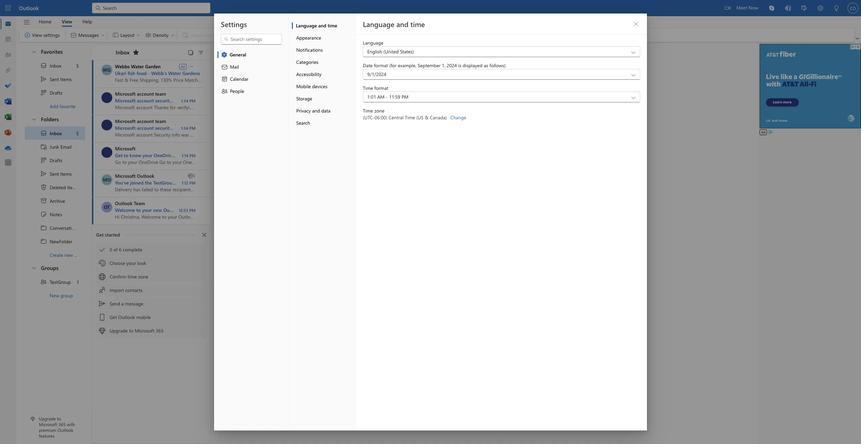 Task type: describe. For each thing, give the bounding box(es) containing it.
 tree item
[[25, 194, 85, 208]]

 inbox for second  tree item from the bottom
[[40, 62, 61, 69]]

upgrade for upgrade to microsoft 365 with premium outlook features
[[39, 417, 56, 422]]

1 vertical spatial ad
[[762, 130, 766, 135]]

to for upgrade to microsoft 365 with premium outlook features
[[57, 417, 61, 422]]

time format
[[363, 85, 389, 91]]

accessibility button
[[292, 68, 356, 81]]

1:12
[[182, 180, 188, 186]]

365 for upgrade to microsoft 365 with premium outlook features
[[59, 422, 66, 428]]

 for 
[[221, 88, 228, 95]]

now
[[749, 4, 759, 11]]

junk
[[50, 144, 59, 150]]

language inside the language and time button
[[296, 22, 317, 29]]

change
[[451, 114, 467, 121]]

word image
[[5, 99, 12, 105]]


[[634, 21, 639, 27]]

group inside message list no conversations selected list box
[[176, 180, 189, 186]]

home
[[39, 18, 51, 25]]

group inside tree item
[[61, 293, 73, 299]]

send
[[110, 301, 120, 307]]

microsoft account security info verification
[[115, 97, 207, 104]]

 for 
[[40, 157, 47, 164]]

(utc-
[[363, 114, 375, 121]]

new group tree item
[[25, 289, 85, 303]]

 for  newfolder
[[40, 238, 47, 245]]

1:34 pm for was
[[181, 126, 196, 131]]

items inside  deleted items
[[67, 184, 79, 191]]


[[99, 314, 106, 321]]

items inside the favorites tree
[[60, 76, 72, 82]]


[[40, 144, 47, 150]]

upgrade for upgrade to microsoft 365
[[110, 328, 128, 334]]

microsoft account team for microsoft account security info was added
[[115, 118, 166, 125]]

 button
[[196, 48, 206, 57]]

import contacts
[[110, 287, 143, 294]]

your left look
[[127, 260, 136, 267]]

and inside 'button'
[[312, 108, 320, 114]]

layout group
[[109, 28, 176, 41]]

Select a conversation checkbox
[[102, 147, 115, 158]]

outlook down send a message
[[118, 314, 135, 321]]


[[726, 5, 731, 11]]

& inside ukari fish food - webb's water gardens fast & free shipping, 130% price match guarantee, loyalty program
[[125, 77, 128, 83]]

contacts
[[125, 287, 143, 294]]

 tree item for 
[[25, 86, 85, 100]]

 button for folders
[[28, 113, 40, 126]]

favorites
[[41, 48, 63, 55]]

data
[[322, 108, 331, 114]]

 tree item
[[25, 181, 85, 194]]


[[99, 260, 106, 267]]

mobile devices
[[297, 83, 328, 90]]

sent inside the favorites tree
[[50, 76, 59, 82]]

as
[[484, 62, 489, 69]]

1:14
[[182, 153, 188, 158]]

0 vertical spatial mobile
[[242, 152, 256, 159]]

1:34 pm for verification
[[181, 98, 196, 104]]

get for get outlook mobile
[[110, 314, 117, 321]]

settings heading
[[221, 19, 247, 29]]

know
[[130, 152, 141, 159]]

left-rail-appbar navigation
[[1, 16, 15, 156]]

settings tab list
[[214, 14, 289, 431]]


[[24, 32, 31, 39]]

6
[[119, 247, 122, 253]]

settings
[[221, 19, 247, 29]]

central
[[389, 114, 404, 121]]

your right know
[[143, 152, 152, 159]]

outlook up the welcome
[[115, 200, 133, 207]]

time inside button
[[328, 22, 338, 29]]

m
[[105, 149, 109, 156]]

security for was
[[155, 125, 172, 131]]

started
[[105, 232, 120, 238]]

2  tree item from the top
[[25, 167, 85, 181]]

mt for microsoft account security info was added
[[103, 122, 110, 128]]

microsoft inside the upgrade to microsoft 365 with premium outlook features
[[39, 422, 57, 428]]

to right 1:14
[[190, 152, 195, 159]]

more apps image
[[5, 160, 12, 167]]

follows)
[[490, 62, 506, 69]]

ukari
[[115, 70, 126, 77]]

 inside tree
[[40, 171, 47, 177]]

files image
[[5, 67, 12, 74]]

pm for outlook.com
[[190, 208, 196, 213]]

(us
[[417, 114, 424, 121]]

5 inside tree
[[76, 130, 79, 137]]

Select a conversation checkbox
[[102, 92, 115, 103]]

drafts for 
[[50, 157, 62, 164]]

 tree item for 
[[25, 154, 85, 167]]

new inside "create new folder" tree item
[[65, 252, 73, 258]]

outlook up the
[[137, 173, 154, 179]]

people
[[230, 88, 244, 94]]

onedrive image
[[5, 145, 12, 152]]

home button
[[34, 16, 57, 27]]

search
[[297, 120, 310, 126]]


[[99, 301, 106, 308]]

06:00)
[[375, 114, 388, 121]]

mobile devices button
[[292, 81, 356, 93]]

tab list containing home
[[34, 16, 97, 27]]

guarantee,
[[199, 77, 222, 83]]


[[133, 49, 139, 56]]

 inbox for 1st  tree item from the bottom of the page
[[40, 130, 62, 137]]

gardens
[[183, 70, 200, 77]]

create new folder tree item
[[25, 248, 87, 262]]

 inside the favorites tree
[[40, 62, 47, 69]]

get outlook mobile
[[110, 314, 151, 321]]

folders tree item
[[25, 113, 85, 127]]

Select a conversation checkbox
[[102, 175, 115, 186]]

look
[[137, 260, 146, 267]]

groups
[[41, 265, 59, 272]]

add favorite tree item
[[25, 100, 85, 113]]

to for welcome to your new outlook.com account
[[136, 207, 141, 214]]

1:34 for was
[[181, 126, 188, 131]]

pm for verification
[[190, 98, 196, 104]]

dialog containing settings
[[0, 0, 862, 445]]

0
[[110, 247, 112, 253]]

microsoft account team image
[[102, 92, 112, 103]]

to do image
[[5, 83, 12, 90]]

help button
[[77, 16, 97, 27]]

pm for was
[[190, 126, 196, 131]]


[[221, 51, 228, 58]]

send a message
[[110, 301, 143, 307]]

to for upgrade to microsoft 365
[[129, 328, 133, 334]]

september
[[418, 62, 441, 69]]

inbox inside inbox 
[[116, 49, 130, 56]]

new group
[[50, 293, 73, 299]]

inbox inside the favorites tree
[[50, 62, 61, 69]]


[[221, 76, 228, 83]]

time inside message list no conversations selected list box
[[128, 274, 137, 280]]

ot
[[104, 204, 110, 211]]

onedrive
[[154, 152, 174, 159]]

search button
[[292, 117, 356, 129]]

microsoft outlook image
[[102, 175, 112, 186]]

accessibility
[[297, 71, 322, 78]]

pm for onedrive
[[190, 153, 196, 158]]

pm for group
[[190, 180, 196, 186]]

sent inside tree
[[50, 171, 59, 177]]

time for time format
[[363, 85, 373, 91]]

outlook link
[[19, 0, 39, 16]]

view inside button
[[62, 18, 72, 25]]

ad inside message list no conversations selected list box
[[181, 64, 185, 69]]

 notes
[[40, 211, 62, 218]]

displayed
[[463, 62, 483, 69]]

get for get to know your onedrive – how to back up your pc and mobile
[[115, 152, 123, 159]]

inbox inside tree
[[50, 130, 62, 137]]

notifications
[[297, 47, 323, 53]]

0 horizontal spatial mobile
[[137, 314, 151, 321]]

 button
[[131, 47, 141, 58]]

 for  conversation history
[[40, 225, 47, 232]]

team
[[134, 200, 145, 207]]

 sent items for 2nd  tree item from the bottom of the page
[[40, 76, 72, 83]]


[[221, 64, 228, 70]]

loyalty
[[223, 77, 238, 83]]

appearance
[[297, 35, 321, 41]]

outlook team image
[[102, 202, 112, 213]]

 mail
[[221, 64, 239, 70]]

(for
[[390, 62, 397, 69]]

0 vertical spatial water
[[131, 63, 144, 70]]

premium
[[39, 428, 56, 434]]

message list section
[[92, 43, 257, 444]]

calendar image
[[5, 36, 12, 43]]

 drafts for 
[[40, 89, 62, 96]]

team for was
[[155, 118, 166, 125]]

food
[[137, 70, 147, 77]]

example,
[[398, 62, 417, 69]]

storage button
[[292, 93, 356, 105]]

get to know your onedrive – how to back up your pc and mobile
[[115, 152, 256, 159]]

 junk email
[[40, 144, 72, 150]]

 for  testgroup
[[40, 279, 47, 286]]

 archive
[[40, 198, 65, 204]]

privacy and data button
[[292, 105, 356, 117]]

get for get started
[[96, 232, 104, 238]]

 for folders
[[31, 117, 37, 122]]

categories
[[297, 59, 319, 65]]



Task type: locate. For each thing, give the bounding box(es) containing it.
group down 1:14
[[176, 180, 189, 186]]


[[23, 19, 30, 26]]

 inside 'favorites' tree item
[[31, 49, 37, 54]]

sent up  tree item
[[50, 171, 59, 177]]

time inside tab panel
[[411, 19, 425, 29]]

1:34 pm up the get to know your onedrive – how to back up your pc and mobile
[[181, 126, 196, 131]]

application containing settings
[[0, 0, 862, 445]]

mt for microsoft account security info verification
[[103, 94, 110, 101]]

 tree item inside tree
[[25, 235, 85, 248]]

5 down 'favorites' tree item
[[76, 62, 79, 69]]

info for was
[[173, 125, 182, 131]]

 drafts inside the favorites tree
[[40, 89, 62, 96]]

price
[[174, 77, 184, 83]]

pm up 1:14 pm
[[190, 126, 196, 131]]

1:14 pm
[[182, 153, 196, 158]]

 sent items up  tree item
[[40, 171, 72, 177]]

1 vertical spatial format
[[375, 85, 389, 91]]

language and time heading
[[363, 19, 425, 29]]

 down 
[[40, 225, 47, 232]]

 tree item up create
[[25, 235, 85, 248]]

format left (for
[[374, 62, 388, 69]]

view button
[[57, 16, 77, 27]]

 left the newfolder
[[40, 238, 47, 245]]

2  from the top
[[40, 238, 47, 245]]

1 vertical spatial inbox
[[50, 62, 61, 69]]

 left favorites
[[31, 49, 37, 54]]

0 horizontal spatial time
[[128, 274, 137, 280]]

archive
[[50, 198, 65, 204]]

2 security from the top
[[155, 125, 172, 131]]

drafts down  junk email
[[50, 157, 62, 164]]

added
[[192, 125, 206, 131]]

drafts inside the favorites tree
[[50, 90, 62, 96]]

 inside folders "tree item"
[[31, 117, 37, 122]]

the
[[145, 180, 152, 186]]

0 vertical spatial time
[[363, 85, 373, 91]]

outlook inside the upgrade to microsoft 365 with premium outlook features
[[58, 428, 73, 434]]

1 vertical spatial  tree item
[[25, 154, 85, 167]]


[[188, 50, 194, 56]]

language and region element
[[363, 40, 641, 121]]

your right up
[[214, 152, 224, 159]]

groups tree item
[[25, 262, 85, 276]]

 tree item up the deleted
[[25, 167, 85, 181]]

time up appearance button
[[328, 22, 338, 29]]

people image
[[5, 52, 12, 59]]

 tree item up add
[[25, 86, 85, 100]]

 calendar
[[221, 76, 249, 83]]

info left was
[[173, 125, 182, 131]]

zone inside 'time zone (utc-06:00) central time (us & canada) change'
[[375, 108, 385, 114]]

mobile
[[297, 83, 311, 90]]

0 vertical spatial  button
[[28, 45, 40, 58]]

testgroup right the
[[153, 180, 175, 186]]

mt down microsoft account team image
[[103, 122, 110, 128]]

1  tree item from the top
[[25, 59, 85, 72]]

newfolder
[[50, 238, 72, 245]]

meet
[[737, 4, 748, 11]]

create new folder
[[50, 252, 87, 258]]

zone up the '06:00)'
[[375, 108, 385, 114]]

get right the ""
[[110, 314, 117, 321]]

1 vertical spatial mt
[[103, 122, 110, 128]]

 tree item
[[25, 208, 85, 221]]

 tree item
[[25, 59, 85, 72], [25, 127, 85, 140]]

0 vertical spatial info
[[173, 97, 182, 104]]

1 vertical spatial items
[[60, 171, 72, 177]]

 inbox inside the favorites tree
[[40, 62, 61, 69]]

security for verification
[[155, 97, 172, 104]]

view left help
[[62, 18, 72, 25]]

 tree item up add favorite tree item
[[25, 72, 85, 86]]

1  tree item from the top
[[25, 86, 85, 100]]

ad left set your advertising preferences image
[[762, 130, 766, 135]]

3 pm from the top
[[190, 153, 196, 158]]

favorite
[[60, 103, 75, 110]]

 button
[[20, 17, 34, 28]]

webb's
[[151, 70, 167, 77]]

zone inside message list no conversations selected list box
[[138, 274, 148, 280]]

1 vertical spatial get
[[96, 232, 104, 238]]

language and time inside language and time tab panel
[[363, 19, 425, 29]]

with
[[67, 422, 75, 428]]

items up favorite
[[60, 76, 72, 82]]

Select a conversation checkbox
[[102, 120, 115, 131]]

2 1:34 pm from the top
[[181, 126, 196, 131]]

outlook team
[[115, 200, 145, 207]]

welcome to your new outlook.com account
[[115, 207, 210, 214]]

team up microsoft account security info was added
[[155, 118, 166, 125]]

microsoft account team image
[[102, 120, 112, 131]]

set your advertising preferences image
[[769, 130, 774, 135]]

and inside button
[[319, 22, 327, 29]]

team for verification
[[155, 91, 166, 97]]

and up appearance button
[[319, 22, 327, 29]]

mt inside microsoft account team image
[[103, 94, 110, 101]]

microsoft account team up microsoft account security info was added
[[115, 118, 166, 125]]

 tree item up "junk"
[[25, 127, 85, 140]]

 drafts inside tree
[[40, 157, 62, 164]]

 inside tree
[[40, 157, 47, 164]]

1 vertical spatial  drafts
[[40, 157, 62, 164]]

0 vertical spatial ad
[[181, 64, 185, 69]]

130%
[[161, 77, 172, 83]]

2 vertical spatial time
[[405, 114, 415, 121]]

favorites tree item
[[25, 45, 85, 59]]

2 sent from the top
[[50, 171, 59, 177]]

deleted
[[50, 184, 66, 191]]

1  sent items from the top
[[40, 76, 72, 83]]

and left data at the top
[[312, 108, 320, 114]]

0 vertical spatial mt
[[103, 94, 110, 101]]

2  tree item from the top
[[25, 127, 85, 140]]

1 team from the top
[[155, 91, 166, 97]]

0 vertical spatial microsoft account team
[[115, 91, 166, 97]]

 for favorites
[[31, 49, 37, 54]]

0 horizontal spatial view
[[32, 32, 42, 38]]

time down date
[[363, 85, 373, 91]]

1 vertical spatial 1:34 pm
[[181, 126, 196, 131]]

microsoft account security info was added
[[115, 125, 206, 131]]

and inside tab panel
[[397, 19, 409, 29]]

1 vertical spatial  tree item
[[25, 167, 85, 181]]

 button inside groups tree item
[[28, 262, 40, 275]]

 inside the favorites tree
[[40, 76, 47, 83]]

 conversation history
[[40, 225, 93, 232]]

1  button from the top
[[28, 45, 40, 58]]

1 security from the top
[[155, 97, 172, 104]]

view right 
[[32, 32, 42, 38]]

and down outlook banner
[[397, 19, 409, 29]]

 left 'groups'
[[31, 266, 37, 271]]

1 vertical spatial testgroup
[[50, 279, 71, 286]]

1 vertical spatial sent
[[50, 171, 59, 177]]

1 vertical spatial 
[[40, 171, 47, 177]]

storage
[[297, 95, 313, 102]]

1 horizontal spatial 
[[221, 88, 228, 95]]

0 vertical spatial &
[[125, 77, 128, 83]]

2 5 from the top
[[76, 130, 79, 137]]

 view settings
[[24, 32, 60, 39]]

1 info from the top
[[173, 97, 182, 104]]

 left folders
[[31, 117, 37, 122]]

and right pc
[[232, 152, 240, 159]]

message
[[125, 301, 143, 307]]

1 horizontal spatial ad
[[762, 130, 766, 135]]

1 horizontal spatial upgrade
[[110, 328, 128, 334]]

2 mt from the top
[[103, 122, 110, 128]]

language and time inside button
[[296, 22, 338, 29]]

1 horizontal spatial &
[[425, 114, 429, 121]]

privacy
[[297, 108, 311, 114]]

outlook up  button at the top of the page
[[19, 4, 39, 12]]

joined
[[130, 180, 144, 186]]

0 vertical spatial 
[[31, 49, 37, 54]]

upgrade up premium
[[39, 417, 56, 422]]

0 vertical spatial security
[[155, 97, 172, 104]]

outlook banner
[[0, 0, 862, 16]]

drafts up add favorite tree item
[[50, 90, 62, 96]]

and inside message list no conversations selected list box
[[232, 152, 240, 159]]

2 vertical spatial items
[[67, 184, 79, 191]]

webbs water garden image
[[101, 65, 112, 75]]

excel image
[[5, 114, 12, 121]]

0 vertical spatial 
[[40, 62, 47, 69]]

1 pm from the top
[[190, 98, 196, 104]]

testgroup inside message list no conversations selected list box
[[153, 180, 175, 186]]

1  tree item from the top
[[25, 72, 85, 86]]

2 horizontal spatial time
[[411, 19, 425, 29]]

2  from the top
[[40, 171, 47, 177]]

 inbox inside tree
[[40, 130, 62, 137]]

pc
[[225, 152, 231, 159]]

 inside the favorites tree
[[40, 89, 47, 96]]

history
[[78, 225, 93, 231]]

get right microsoft icon
[[115, 152, 123, 159]]

1  from the top
[[40, 76, 47, 83]]

water up price
[[168, 70, 181, 77]]

items right the deleted
[[67, 184, 79, 191]]

2  from the top
[[40, 157, 47, 164]]

2  button from the top
[[28, 113, 40, 126]]

verification
[[183, 97, 207, 104]]

 tree item
[[25, 276, 85, 289]]

& right fast
[[125, 77, 128, 83]]

4 pm from the top
[[190, 180, 196, 186]]

fish
[[128, 70, 135, 77]]

1 vertical spatial  inbox
[[40, 130, 62, 137]]

1 vertical spatial 5
[[76, 130, 79, 137]]

 tree item
[[25, 86, 85, 100], [25, 154, 85, 167]]

choose
[[110, 260, 125, 267]]

confirm time zone
[[110, 274, 148, 280]]

1 sent from the top
[[50, 76, 59, 82]]

2 pm from the top
[[190, 126, 196, 131]]

create
[[50, 252, 63, 258]]

0 horizontal spatial 365
[[59, 422, 66, 428]]

mobile right pc
[[242, 152, 256, 159]]

 drafts for 
[[40, 157, 62, 164]]

 drafts up add
[[40, 89, 62, 96]]

1,
[[442, 62, 446, 69]]

testgroup inside  testgroup
[[50, 279, 71, 286]]

items up  deleted items
[[60, 171, 72, 177]]

inbox left  button in the left of the page
[[116, 49, 130, 56]]

1:34 down price
[[181, 98, 188, 104]]

 tree item
[[25, 221, 93, 235], [25, 235, 85, 248]]

webbs
[[115, 63, 130, 70]]

new inside message list no conversations selected list box
[[153, 207, 162, 214]]

to down get outlook mobile
[[129, 328, 133, 334]]

 inside "tree item"
[[40, 279, 47, 286]]

 tree item
[[25, 72, 85, 86], [25, 167, 85, 181]]

0 vertical spatial  drafts
[[40, 89, 62, 96]]

inbox heading
[[107, 45, 141, 60]]

365 inside the upgrade to microsoft 365 with premium outlook features
[[59, 422, 66, 428]]

zone down look
[[138, 274, 148, 280]]

upgrade to microsoft 365
[[110, 328, 164, 334]]

language inside language and region element
[[363, 40, 384, 46]]

1:34 for verification
[[181, 98, 188, 104]]

2 vertical spatial 
[[31, 266, 37, 271]]

0 vertical spatial 
[[40, 76, 47, 83]]

 tree item down "junk"
[[25, 154, 85, 167]]

-
[[148, 70, 150, 77]]

microsoft image
[[102, 147, 112, 158]]

0 vertical spatial  sent items
[[40, 76, 72, 83]]

3  from the top
[[31, 266, 37, 271]]

team up 'microsoft account security info verification'
[[155, 91, 166, 97]]

0 horizontal spatial new
[[65, 252, 73, 258]]

0 horizontal spatial zone
[[138, 274, 148, 280]]

2  sent items from the top
[[40, 171, 72, 177]]

1  from the top
[[40, 225, 47, 232]]

dialog
[[0, 0, 862, 445]]

0 vertical spatial  inbox
[[40, 62, 61, 69]]

info for verification
[[173, 97, 182, 104]]

water up food
[[131, 63, 144, 70]]

& right (us
[[425, 114, 429, 121]]

inbox down 'favorites' tree item
[[50, 62, 61, 69]]


[[99, 247, 106, 254]]

0 vertical spatial 1:34
[[181, 98, 188, 104]]

tab list
[[34, 16, 97, 27]]

notes
[[50, 211, 62, 218]]

to for get to know your onedrive – how to back up your pc and mobile
[[124, 152, 128, 159]]

pm right 1:14
[[190, 153, 196, 158]]

 testgroup
[[40, 279, 71, 286]]

1 vertical spatial mobile
[[137, 314, 151, 321]]

webbs water garden
[[115, 63, 161, 70]]

0 vertical spatial  tree item
[[25, 86, 85, 100]]

up
[[207, 152, 213, 159]]

meet now
[[737, 4, 759, 11]]

0 vertical spatial testgroup
[[153, 180, 175, 186]]


[[99, 328, 106, 335]]

2 microsoft account team from the top
[[115, 118, 166, 125]]

0 vertical spatial  tree item
[[25, 59, 85, 72]]

1  tree item from the top
[[25, 221, 93, 235]]

drafts for 
[[50, 90, 62, 96]]

back
[[196, 152, 206, 159]]

tree containing 
[[25, 127, 93, 262]]

1 vertical spatial 
[[40, 130, 47, 137]]

1 microsoft account team from the top
[[115, 91, 166, 97]]

0 vertical spatial sent
[[50, 76, 59, 82]]

1 drafts from the top
[[50, 90, 62, 96]]

date
[[363, 62, 373, 69]]

language and time
[[363, 19, 425, 29], [296, 22, 338, 29]]

2 1:34 from the top
[[181, 126, 188, 131]]

Select a conversation checkbox
[[102, 202, 115, 213]]

your down team
[[142, 207, 152, 214]]

 inside groups tree item
[[31, 266, 37, 271]]

 down 'groups'
[[40, 279, 47, 286]]

1 horizontal spatial testgroup
[[153, 180, 175, 186]]

 sent items for 2nd  tree item from the top
[[40, 171, 72, 177]]

time down outlook banner
[[411, 19, 425, 29]]

date format (for example, september 1, 2024 is displayed as follows)
[[363, 62, 506, 69]]

how
[[179, 152, 189, 159]]

 inbox down favorites
[[40, 62, 61, 69]]

2 team from the top
[[155, 118, 166, 125]]

2 vertical spatial get
[[110, 314, 117, 321]]

email
[[60, 144, 72, 150]]

2 drafts from the top
[[50, 157, 62, 164]]

12:53 pm
[[179, 208, 196, 213]]

5 down folders "tree item"
[[76, 130, 79, 137]]

drafts inside tree
[[50, 157, 62, 164]]

 button left 'groups'
[[28, 262, 40, 275]]

0 vertical spatial inbox
[[116, 49, 130, 56]]

inbox
[[116, 49, 130, 56], [50, 62, 61, 69], [50, 130, 62, 137]]

& inside 'time zone (utc-06:00) central time (us & canada) change'
[[425, 114, 429, 121]]

5
[[76, 62, 79, 69], [76, 130, 79, 137]]

0 vertical spatial drafts
[[50, 90, 62, 96]]

Search settings search field
[[229, 36, 275, 43]]

 down 
[[221, 88, 228, 95]]

0 horizontal spatial water
[[131, 63, 144, 70]]

1  from the top
[[31, 49, 37, 54]]

document
[[0, 0, 862, 445]]

outlook right premium
[[58, 428, 73, 434]]

 button for favorites
[[28, 45, 40, 58]]


[[221, 88, 228, 95], [40, 279, 47, 286]]

1 vertical spatial 1:34
[[181, 126, 188, 131]]

0 vertical spatial 
[[40, 89, 47, 96]]

1 1:34 pm from the top
[[181, 98, 196, 104]]

security down 130%
[[155, 97, 172, 104]]

1 vertical spatial 
[[40, 279, 47, 286]]

message list no conversations selected list box
[[92, 60, 257, 444]]

0 horizontal spatial language and time
[[296, 22, 338, 29]]

1 vertical spatial  sent items
[[40, 171, 72, 177]]

shipping,
[[140, 77, 159, 83]]

0 horizontal spatial ad
[[181, 64, 185, 69]]

0 vertical spatial 1:34 pm
[[181, 98, 196, 104]]

 sent items inside the favorites tree
[[40, 76, 72, 83]]

 down favorites
[[40, 62, 47, 69]]

1 vertical spatial zone
[[138, 274, 148, 280]]

outlook
[[19, 4, 39, 12], [137, 173, 154, 179], [115, 200, 133, 207], [118, 314, 135, 321], [58, 428, 73, 434]]

1 vertical spatial  tree item
[[25, 127, 85, 140]]

pm down 
[[190, 180, 196, 186]]

1 vertical spatial time
[[363, 108, 373, 114]]

to left with
[[57, 417, 61, 422]]

upgrade
[[110, 328, 128, 334], [39, 417, 56, 422]]

outlook inside outlook banner
[[19, 4, 39, 12]]

time up (utc-
[[363, 108, 373, 114]]

0 vertical spatial  tree item
[[25, 72, 85, 86]]

sent
[[50, 76, 59, 82], [50, 171, 59, 177]]

0 of 6 complete
[[110, 247, 142, 253]]

upgrade inside the upgrade to microsoft 365 with premium outlook features
[[39, 417, 56, 422]]

favorites tree
[[25, 43, 85, 113]]

microsoft account team for microsoft account security info verification
[[115, 91, 166, 97]]

1 vertical spatial security
[[155, 125, 172, 131]]

view inside ' view settings'
[[32, 32, 42, 38]]

365 inside message list no conversations selected list box
[[156, 328, 164, 334]]

 button
[[199, 230, 210, 241]]

time for time zone (utc-06:00) central time (us & canada) change
[[363, 108, 373, 114]]

 sent items inside tree
[[40, 171, 72, 177]]

 tree item
[[25, 140, 85, 154]]

drafts
[[50, 90, 62, 96], [50, 157, 62, 164]]

0 vertical spatial items
[[60, 76, 72, 82]]

inbox up  junk email
[[50, 130, 62, 137]]

water inside ukari fish food - webb's water gardens fast & free shipping, 130% price match guarantee, loyalty program
[[168, 70, 181, 77]]

0 horizontal spatial group
[[61, 293, 73, 299]]

 button left folders
[[28, 113, 40, 126]]

 drafts down "junk"
[[40, 157, 62, 164]]

365
[[156, 328, 164, 334], [59, 422, 66, 428]]

testgroup up 'new group'
[[50, 279, 71, 286]]

premium features image
[[30, 418, 35, 422]]

ad up ukari fish food - webb's water gardens fast & free shipping, 130% price match guarantee, loyalty program
[[181, 64, 185, 69]]

mail image
[[5, 21, 12, 27]]

2  from the top
[[40, 130, 47, 137]]


[[188, 173, 195, 180]]

2  inbox from the top
[[40, 130, 62, 137]]

2  from the top
[[31, 117, 37, 122]]

2 vertical spatial inbox
[[50, 130, 62, 137]]

0 horizontal spatial 
[[40, 279, 47, 286]]

inbox 
[[116, 49, 139, 56]]

1 1:34 from the top
[[181, 98, 188, 104]]

2  drafts from the top
[[40, 157, 62, 164]]

0 horizontal spatial testgroup
[[50, 279, 71, 286]]

0 vertical spatial team
[[155, 91, 166, 97]]

language
[[363, 19, 395, 29], [296, 22, 317, 29], [363, 40, 384, 46]]

1:34 pm down match
[[181, 98, 196, 104]]

calendar
[[230, 76, 249, 82]]

1 vertical spatial &
[[425, 114, 429, 121]]

1 horizontal spatial new
[[153, 207, 162, 214]]

new left outlook.com
[[153, 207, 162, 214]]

mt inside microsoft account team icon
[[103, 122, 110, 128]]

get left started
[[96, 232, 104, 238]]

0 horizontal spatial upgrade
[[39, 417, 56, 422]]

privacy and data
[[297, 108, 331, 114]]

1 horizontal spatial zone
[[375, 108, 385, 114]]


[[40, 62, 47, 69], [40, 130, 47, 137]]

5 pm from the top
[[190, 208, 196, 213]]

1 vertical spatial water
[[168, 70, 181, 77]]

1  drafts from the top
[[40, 89, 62, 96]]

1 horizontal spatial time
[[328, 22, 338, 29]]

 for 
[[40, 89, 47, 96]]

0 vertical spatial 
[[40, 225, 47, 232]]

2  tree item from the top
[[25, 235, 85, 248]]

3  button from the top
[[28, 262, 40, 275]]

features
[[39, 434, 54, 439]]

document containing settings
[[0, 0, 862, 445]]

mt up microsoft account team icon
[[103, 94, 110, 101]]

format for time
[[375, 85, 389, 91]]

format up the '06:00)'
[[375, 85, 389, 91]]

 tree item up the newfolder
[[25, 221, 93, 235]]

0 vertical spatial 365
[[156, 328, 164, 334]]

2 info from the top
[[173, 125, 182, 131]]

pm down match
[[190, 98, 196, 104]]

conversation
[[50, 225, 77, 231]]

0 vertical spatial get
[[115, 152, 123, 159]]

0 vertical spatial view
[[62, 18, 72, 25]]

1 vertical spatial info
[[173, 125, 182, 131]]

powerpoint image
[[5, 130, 12, 136]]

upgrade inside message list no conversations selected list box
[[110, 328, 128, 334]]

1 vertical spatial new
[[65, 252, 73, 258]]

zone
[[375, 108, 385, 114], [138, 274, 148, 280]]

time up contacts
[[128, 274, 137, 280]]

format for date
[[374, 62, 388, 69]]

1 horizontal spatial 365
[[156, 328, 164, 334]]

1  from the top
[[40, 89, 47, 96]]

wg
[[103, 67, 111, 73]]

 button for groups
[[28, 262, 40, 275]]

free
[[130, 77, 139, 83]]

mobile up upgrade to microsoft 365
[[137, 314, 151, 321]]

items
[[60, 76, 72, 82], [60, 171, 72, 177], [67, 184, 79, 191]]

 inside settings tab list
[[221, 88, 228, 95]]

info left verification
[[173, 97, 182, 104]]

1 vertical spatial 
[[40, 157, 47, 164]]

 button down 
[[28, 45, 40, 58]]

application
[[0, 0, 862, 445]]

0 vertical spatial upgrade
[[110, 328, 128, 334]]

 down 
[[40, 157, 47, 164]]

time left (us
[[405, 114, 415, 121]]

1  from the top
[[40, 62, 47, 69]]

5 inside the favorites tree
[[76, 62, 79, 69]]

 button
[[186, 48, 196, 57]]

1  inbox from the top
[[40, 62, 61, 69]]

microsoft account team down the free
[[115, 91, 166, 97]]

language and time tab panel
[[356, 14, 648, 431]]

365 for upgrade to microsoft 365
[[156, 328, 164, 334]]

 for groups
[[31, 266, 37, 271]]

0 vertical spatial new
[[153, 207, 162, 214]]

2  tree item from the top
[[25, 154, 85, 167]]

tree
[[25, 127, 93, 262]]

0 vertical spatial 5
[[76, 62, 79, 69]]

 button
[[28, 45, 40, 58], [28, 113, 40, 126], [28, 262, 40, 275]]


[[224, 37, 229, 42]]

&
[[125, 77, 128, 83], [425, 114, 429, 121]]

1:34 left added
[[181, 126, 188, 131]]

0 vertical spatial 
[[221, 88, 228, 95]]

0 vertical spatial group
[[176, 180, 189, 186]]

 button inside folders "tree item"
[[28, 113, 40, 126]]

1 horizontal spatial water
[[168, 70, 181, 77]]

 up 
[[40, 130, 47, 137]]

security left was
[[155, 125, 172, 131]]

 down favorites
[[40, 76, 47, 83]]

to down team
[[136, 207, 141, 214]]

1 vertical spatial drafts
[[50, 157, 62, 164]]

1 vertical spatial team
[[155, 118, 166, 125]]

1 mt from the top
[[103, 94, 110, 101]]

to inside the upgrade to microsoft 365 with premium outlook features
[[57, 417, 61, 422]]


[[202, 233, 206, 237]]

1
[[77, 279, 79, 286]]

pm right the 12:53
[[190, 208, 196, 213]]

 button inside 'favorites' tree item
[[28, 45, 40, 58]]


[[40, 225, 47, 232], [40, 238, 47, 245]]

2 vertical spatial  button
[[28, 262, 40, 275]]

1 5 from the top
[[76, 62, 79, 69]]

sent up add
[[50, 76, 59, 82]]

1 vertical spatial view
[[32, 32, 42, 38]]

0 vertical spatial format
[[374, 62, 388, 69]]

0 horizontal spatial &
[[125, 77, 128, 83]]



Task type: vqa. For each thing, say whether or not it's contained in the screenshot.
the bottom Security
yes



